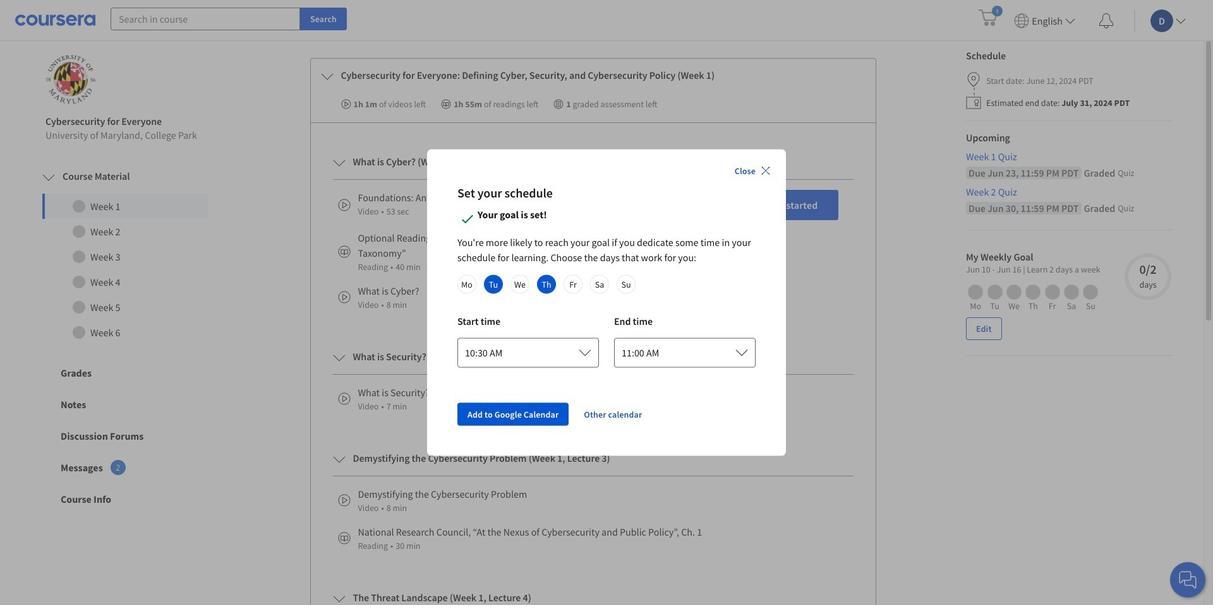 Task type: vqa. For each thing, say whether or not it's contained in the screenshot.
is
no



Task type: describe. For each thing, give the bounding box(es) containing it.
help center image
[[1180, 573, 1195, 588]]

coursera image
[[15, 10, 95, 30]]



Task type: locate. For each thing, give the bounding box(es) containing it.
university of maryland, college park image
[[45, 54, 96, 105]]

dialog
[[427, 149, 786, 457]]

Search in course text field
[[111, 8, 300, 30]]

menu item
[[1009, 0, 1085, 41]]

shopping cart: 1 item image
[[979, 5, 1003, 26]]

menu
[[973, 0, 1213, 41]]



